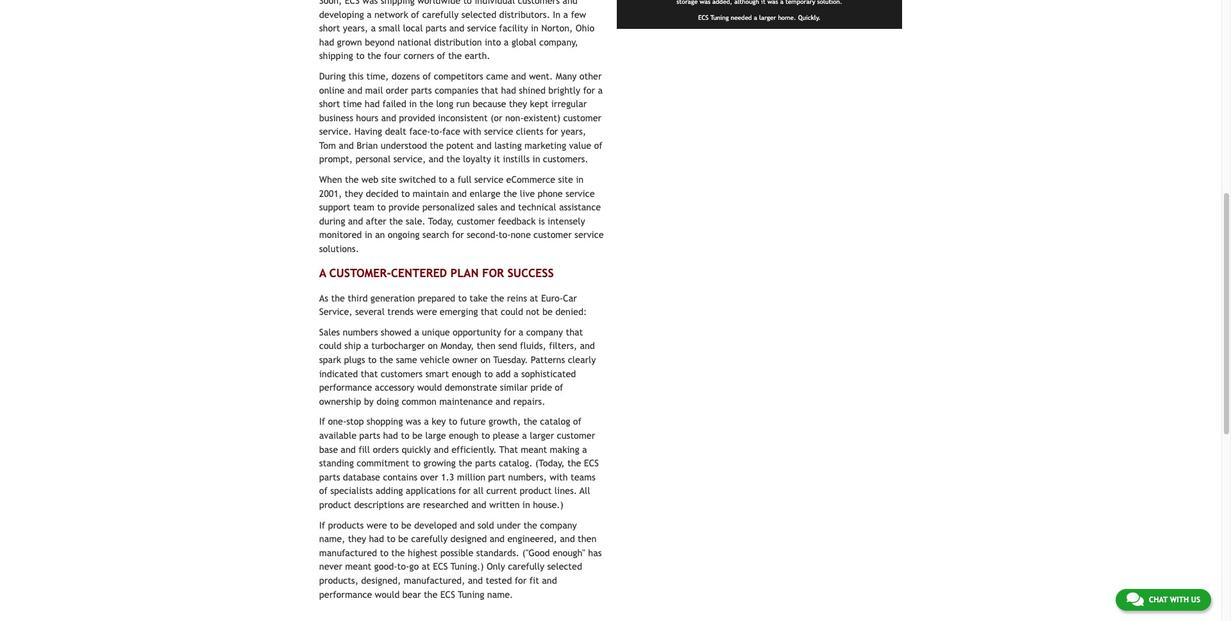 Task type: locate. For each thing, give the bounding box(es) containing it.
a inside during this time, dozens of competitors came and went. many other online and mail order       parts companies that had shined brightly for a short time had failed in the long run because       they kept irregular business hours and provided inconsistent (or non-existent) customer service.       having dealt face-to-face with service clients for years, tom and brian understood the potent       and lasting marketing value of prompt, personal service, and the loyalty it instills in customers.
[[598, 84, 603, 95]]

that up because
[[481, 84, 499, 95]]

0 vertical spatial larger
[[760, 14, 777, 21]]

larger down catalog
[[530, 430, 555, 441]]

name,
[[319, 533, 345, 544]]

meant up the (today,
[[521, 444, 547, 455]]

service inside soon, ecs was shipping worldwide to individual customers and developing a network of carefully       selected distributors. in a few short years, a small local parts and service facility in norton,       ohio had grown beyond national distribution into a global company, shipping to the four corners       of the earth.
[[467, 23, 497, 33]]

if for if one-stop shopping was a key to future growth, the catalog of available parts had to be       large enough to please a larger customer base and fill orders quickly and efficiently. that meant       making a standing commitment to growing the parts catalog.  (today, the ecs parts database contains       over 1.3 million part numbers, with teams of specialists adding applications for all current product       lines. all product descriptions are researched and written in house.)
[[319, 416, 325, 427]]

2 short from the top
[[319, 98, 340, 109]]

0 vertical spatial enough
[[452, 368, 482, 379]]

larger inside the if one-stop shopping was a key to future growth, the catalog of available parts had to be       large enough to please a larger customer base and fill orders quickly and efficiently. that meant       making a standing commitment to growing the parts catalog.  (today, the ecs parts database contains       over 1.3 million part numbers, with teams of specialists adding applications for all current product       lines. all product descriptions are researched and written in house.)
[[530, 430, 555, 441]]

that
[[500, 444, 518, 455]]

was inside the if one-stop shopping was a key to future growth, the catalog of available parts had to be       large enough to please a larger customer base and fill orders quickly and efficiently. that meant       making a standing commitment to growing the parts catalog.  (today, the ecs parts database contains       over 1.3 million part numbers, with teams of specialists adding applications for all current product       lines. all product descriptions are researched and written in house.)
[[406, 416, 421, 427]]

would inside sales numbers showed a unique opportunity for a company that could ship a turbocharger on monday,       then send fluids, filters, and spark plugs to the same vehicle owner on tuesday.  patterns clearly indicated that customers smart enough to add a sophisticated performance accessory would demonstrate       similar pride of ownership by doing common maintenance and repairs.
[[417, 382, 442, 393]]

with inside the if one-stop shopping was a key to future growth, the catalog of available parts had to be       large enough to please a larger customer base and fill orders quickly and efficiently. that meant       making a standing commitment to growing the parts catalog.  (today, the ecs parts database contains       over 1.3 million part numbers, with teams of specialists adding applications for all current product       lines. all product descriptions are researched and written in house.)
[[550, 471, 568, 482]]

lasting
[[495, 140, 522, 151]]

2 horizontal spatial to-
[[499, 229, 511, 240]]

small
[[379, 23, 400, 33]]

the right take
[[491, 292, 505, 303]]

would inside if products were to be developed and sold under the company name, they had to be carefully       designed and engineered, and then manufactured to the highest possible standards. ("good enough" has never meant good-to-go at ecs tuning.) only carefully selected products, designed, manufactured,       and tested for fit and performance would bear the ecs tuning name.
[[375, 589, 400, 600]]

1 horizontal spatial to-
[[431, 126, 443, 137]]

1 vertical spatial with
[[550, 471, 568, 482]]

customers inside sales numbers showed a unique opportunity for a company that could ship a turbocharger on monday,       then send fluids, filters, and spark plugs to the same vehicle owner on tuesday.  patterns clearly indicated that customers smart enough to add a sophisticated performance accessory would demonstrate       similar pride of ownership by doing common maintenance and repairs.
[[381, 368, 423, 379]]

and up clearly
[[580, 340, 595, 351]]

1 horizontal spatial selected
[[548, 561, 583, 572]]

had inside the if one-stop shopping was a key to future growth, the catalog of available parts had to be       large enough to please a larger customer base and fill orders quickly and efficiently. that meant       making a standing commitment to growing the parts catalog.  (today, the ecs parts database contains       over 1.3 million part numbers, with teams of specialists adding applications for all current product       lines. all product descriptions are researched and written in house.)
[[383, 430, 398, 441]]

0 vertical spatial customers
[[518, 0, 560, 6]]

then inside if products were to be developed and sold under the company name, they had to be carefully       designed and engineered, and then manufactured to the highest possible standards. ("good enough" has never meant good-to-go at ecs tuning.) only carefully selected products, designed, manufactured,       and tested for fit and performance would bear the ecs tuning name.
[[578, 533, 597, 544]]

1 vertical spatial would
[[375, 589, 400, 600]]

catalog.
[[499, 458, 533, 468]]

1 vertical spatial were
[[367, 519, 387, 530]]

tuesday.
[[494, 354, 528, 365]]

instills
[[503, 154, 530, 165]]

if inside if products were to be developed and sold under the company name, they had to be carefully       designed and engineered, and then manufactured to the highest possible standards. ("good enough" has never meant good-to-go at ecs tuning.) only carefully selected products, designed, manufactured,       and tested for fit and performance would bear the ecs tuning name.
[[319, 519, 325, 530]]

and up designed
[[460, 519, 475, 530]]

because
[[473, 98, 506, 109]]

the inside sales numbers showed a unique opportunity for a company that could ship a turbocharger on monday,       then send fluids, filters, and spark plugs to the same vehicle owner on tuesday.  patterns clearly indicated that customers smart enough to add a sophisticated performance accessory would demonstrate       similar pride of ownership by doing common maintenance and repairs.
[[380, 354, 393, 365]]

0 horizontal spatial would
[[375, 589, 400, 600]]

enough inside the if one-stop shopping was a key to future growth, the catalog of available parts had to be       large enough to please a larger customer base and fill orders quickly and efficiently. that meant       making a standing commitment to growing the parts catalog.  (today, the ecs parts database contains       over 1.3 million part numbers, with teams of specialists adding applications for all current product       lines. all product descriptions are researched and written in house.)
[[449, 430, 479, 441]]

service up enlarge at the top left of page
[[475, 174, 504, 185]]

the down distribution
[[448, 50, 462, 61]]

over
[[421, 471, 439, 482]]

selected inside if products were to be developed and sold under the company name, they had to be carefully       designed and engineered, and then manufactured to the highest possible standards. ("good enough" has never meant good-to-go at ecs tuning.) only carefully selected products, designed, manufactured,       and tested for fit and performance would bear the ecs tuning name.
[[548, 561, 583, 572]]

emerging
[[440, 306, 478, 317]]

if up the name,
[[319, 519, 325, 530]]

be inside as the third generation prepared to take the reins at euro-car service, several trends were       emerging that could not be denied:
[[543, 306, 553, 317]]

were
[[417, 306, 437, 317], [367, 519, 387, 530]]

shined
[[519, 84, 546, 95]]

2 if from the top
[[319, 519, 325, 530]]

of right dozens
[[423, 71, 431, 81]]

a right needed
[[754, 14, 758, 21]]

1 vertical spatial company
[[540, 519, 577, 530]]

in
[[553, 9, 561, 20]]

to- down provided at the left top of the page
[[431, 126, 443, 137]]

at right go
[[422, 561, 430, 572]]

it
[[494, 154, 500, 165]]

0 vertical spatial years,
[[343, 23, 368, 33]]

0 horizontal spatial customers
[[381, 368, 423, 379]]

0 vertical spatial company
[[527, 326, 563, 337]]

is
[[539, 215, 545, 226]]

could inside sales numbers showed a unique opportunity for a company that could ship a turbocharger on monday,       then send fluids, filters, and spark plugs to the same vehicle owner on tuesday.  patterns clearly indicated that customers smart enough to add a sophisticated performance accessory would demonstrate       similar pride of ownership by doing common maintenance and repairs.
[[319, 340, 342, 351]]

company inside if products were to be developed and sold under the company name, they had to be carefully       designed and engineered, and then manufactured to the highest possible standards. ("good enough" has never meant good-to-go at ecs tuning.) only carefully selected products, designed, manufactured,       and tested for fit and performance would bear the ecs tuning name.
[[540, 519, 577, 530]]

customer up making
[[557, 430, 596, 441]]

1 vertical spatial they
[[345, 188, 363, 199]]

was up network
[[363, 0, 378, 6]]

0 vertical spatial selected
[[462, 9, 497, 20]]

a left network
[[367, 9, 372, 20]]

0 vertical spatial was
[[363, 0, 378, 6]]

centered
[[391, 266, 447, 280]]

2 site from the left
[[558, 174, 574, 185]]

local
[[403, 23, 423, 33]]

1 vertical spatial performance
[[319, 589, 372, 600]]

web
[[362, 174, 379, 185]]

in down the 'marketing'
[[533, 154, 541, 165]]

short inside during this time, dozens of competitors came and went. many other online and mail order       parts companies that had shined brightly for a short time had failed in the long run because       they kept irregular business hours and provided inconsistent (or non-existent) customer service.       having dealt face-to-face with service clients for years, tom and brian understood the potent       and lasting marketing value of prompt, personal service, and the loyalty it instills in customers.
[[319, 98, 340, 109]]

a right ship
[[364, 340, 369, 351]]

monitored
[[319, 229, 362, 240]]

maintain
[[413, 188, 449, 199]]

2001,
[[319, 188, 342, 199]]

product down numbers,
[[520, 485, 552, 496]]

the down potent
[[447, 154, 461, 165]]

to- down highest
[[398, 561, 410, 572]]

understood
[[381, 140, 427, 151]]

(or
[[491, 112, 503, 123]]

2 vertical spatial carefully
[[508, 561, 545, 572]]

shipping
[[381, 0, 415, 6], [319, 50, 353, 61]]

on up vehicle
[[428, 340, 438, 351]]

part
[[488, 471, 506, 482]]

tom
[[319, 140, 336, 151]]

large
[[426, 430, 446, 441]]

1 horizontal spatial was
[[406, 416, 421, 427]]

ship
[[345, 340, 361, 351]]

1 vertical spatial tuning
[[458, 589, 485, 600]]

sale.
[[406, 215, 426, 226]]

customers
[[518, 0, 560, 6], [381, 368, 423, 379]]

short down online
[[319, 98, 340, 109]]

0 horizontal spatial site
[[382, 174, 397, 185]]

the down the repairs.
[[524, 416, 538, 427]]

in left the an
[[365, 229, 373, 240]]

to- inside if products were to be developed and sold under the company name, they had to be carefully       designed and engineered, and then manufactured to the highest possible standards. ("good enough" has never meant good-to-go at ecs tuning.) only carefully selected products, designed, manufactured,       and tested for fit and performance would bear the ecs tuning name.
[[398, 561, 410, 572]]

ecs up 'teams'
[[584, 458, 599, 468]]

in down distributors.
[[531, 23, 539, 33]]

1 horizontal spatial shipping
[[381, 0, 415, 6]]

1 vertical spatial product
[[319, 499, 352, 510]]

individual
[[475, 0, 515, 6]]

1 site from the left
[[382, 174, 397, 185]]

1 vertical spatial customers
[[381, 368, 423, 379]]

enough inside sales numbers showed a unique opportunity for a company that could ship a turbocharger on monday,       then send fluids, filters, and spark plugs to the same vehicle owner on tuesday.  patterns clearly indicated that customers smart enough to add a sophisticated performance accessory would demonstrate       similar pride of ownership by doing common maintenance and repairs.
[[452, 368, 482, 379]]

0 horizontal spatial with
[[463, 126, 482, 137]]

1 horizontal spatial meant
[[521, 444, 547, 455]]

1 vertical spatial if
[[319, 519, 325, 530]]

0 horizontal spatial tuning
[[458, 589, 485, 600]]

none
[[511, 229, 531, 240]]

0 horizontal spatial to-
[[398, 561, 410, 572]]

0 vertical spatial would
[[417, 382, 442, 393]]

would
[[417, 382, 442, 393], [375, 589, 400, 600]]

a left key
[[424, 416, 429, 427]]

and right service,
[[429, 154, 444, 165]]

came
[[487, 71, 509, 81]]

2 vertical spatial with
[[1171, 595, 1190, 604]]

0 horizontal spatial selected
[[462, 9, 497, 20]]

0 horizontal spatial meant
[[345, 561, 372, 572]]

meant inside if products were to be developed and sold under the company name, they had to be carefully       designed and engineered, and then manufactured to the highest possible standards. ("good enough" has never meant good-to-go at ecs tuning.) only carefully selected products, designed, manufactured,       and tested for fit and performance would bear the ecs tuning name.
[[345, 561, 372, 572]]

in down customers.
[[576, 174, 584, 185]]

they up non-
[[509, 98, 528, 109]]

1 vertical spatial enough
[[449, 430, 479, 441]]

to inside as the third generation prepared to take the reins at euro-car service, several trends were       emerging that could not be denied:
[[458, 292, 467, 303]]

0 horizontal spatial could
[[319, 340, 342, 351]]

personal
[[356, 154, 391, 165]]

parts down dozens
[[411, 84, 432, 95]]

1 vertical spatial then
[[578, 533, 597, 544]]

0 horizontal spatial larger
[[530, 430, 555, 441]]

manufactured,
[[404, 575, 465, 586]]

marketing
[[525, 140, 567, 151]]

to- inside when the web site switched to a full service ecommerce site in 2001, they decided to maintain and       enlarge the live phone service support team to provide personalized sales and technical assistance during and after the sale. today, customer feedback is intensely monitored in an ongoing search for       second-to-none customer service solutions.
[[499, 229, 511, 240]]

meant
[[521, 444, 547, 455], [345, 561, 372, 572]]

to- down feedback at the top of page
[[499, 229, 511, 240]]

had down mail
[[365, 98, 380, 109]]

carefully down the developed
[[411, 533, 448, 544]]

of down distribution
[[437, 50, 446, 61]]

0 vertical spatial meant
[[521, 444, 547, 455]]

for down today,
[[452, 229, 464, 240]]

and down all
[[472, 499, 487, 510]]

in inside the if one-stop shopping was a key to future growth, the catalog of available parts had to be       large enough to please a larger customer base and fill orders quickly and efficiently. that meant       making a standing commitment to growing the parts catalog.  (today, the ecs parts database contains       over 1.3 million part numbers, with teams of specialists adding applications for all current product       lines. all product descriptions are researched and written in house.)
[[523, 499, 531, 510]]

that inside during this time, dozens of competitors came and went. many other online and mail order       parts companies that had shined brightly for a short time had failed in the long run because       they kept irregular business hours and provided inconsistent (or non-existent) customer service.       having dealt face-to-face with service clients for years, tom and brian understood the potent       and lasting marketing value of prompt, personal service, and the loyalty it instills in customers.
[[481, 84, 499, 95]]

ecs up the developing on the top of the page
[[345, 0, 360, 6]]

beyond
[[365, 36, 395, 47]]

car
[[563, 292, 577, 303]]

same
[[396, 354, 417, 365]]

had inside if products were to be developed and sold under the company name, they had to be carefully       designed and engineered, and then manufactured to the highest possible standards. ("good enough" has never meant good-to-go at ecs tuning.) only carefully selected products, designed, manufactured,       and tested for fit and performance would bear the ecs tuning name.
[[369, 533, 384, 544]]

fit
[[530, 575, 540, 586]]

0 vertical spatial could
[[501, 306, 524, 317]]

if left one-
[[319, 416, 325, 427]]

efficiently.
[[452, 444, 497, 455]]

customers.
[[543, 154, 589, 165]]

1 if from the top
[[319, 416, 325, 427]]

on right owner
[[481, 354, 491, 365]]

0 horizontal spatial on
[[428, 340, 438, 351]]

1 horizontal spatial were
[[417, 306, 437, 317]]

1 horizontal spatial with
[[550, 471, 568, 482]]

and up few
[[563, 0, 578, 6]]

0 vertical spatial short
[[319, 23, 340, 33]]

1 horizontal spatial would
[[417, 382, 442, 393]]

customers down same
[[381, 368, 423, 379]]

service inside during this time, dozens of competitors came and went. many other online and mail order       parts companies that had shined brightly for a short time had failed in the long run because       they kept irregular business hours and provided inconsistent (or non-existent) customer service.       having dealt face-to-face with service clients for years, tom and brian understood the potent       and lasting marketing value of prompt, personal service, and the loyalty it instills in customers.
[[484, 126, 514, 137]]

product down specialists
[[319, 499, 352, 510]]

short
[[319, 23, 340, 33], [319, 98, 340, 109]]

monday,
[[441, 340, 474, 351]]

growth,
[[489, 416, 521, 427]]

years, up grown
[[343, 23, 368, 33]]

that up filters,
[[566, 326, 583, 337]]

0 horizontal spatial were
[[367, 519, 387, 530]]

larger left home.
[[760, 14, 777, 21]]

contains
[[383, 471, 418, 482]]

ongoing
[[388, 229, 420, 240]]

service up into on the top of the page
[[467, 23, 497, 33]]

carefully inside soon, ecs was shipping worldwide to individual customers and developing a network of carefully       selected distributors. in a few short years, a small local parts and service facility in norton,       ohio had grown beyond national distribution into a global company, shipping to the four corners       of the earth.
[[422, 9, 459, 20]]

ecommerce
[[507, 174, 556, 185]]

has
[[589, 547, 602, 558]]

0 vertical spatial performance
[[319, 382, 372, 393]]

selected down enough"
[[548, 561, 583, 572]]

for inside sales numbers showed a unique opportunity for a company that could ship a turbocharger on monday,       then send fluids, filters, and spark plugs to the same vehicle owner on tuesday.  patterns clearly indicated that customers smart enough to add a sophisticated performance accessory would demonstrate       similar pride of ownership by doing common maintenance and repairs.
[[504, 326, 516, 337]]

0 horizontal spatial was
[[363, 0, 378, 6]]

add
[[496, 368, 511, 379]]

dealt
[[385, 126, 407, 137]]

1 vertical spatial meant
[[345, 561, 372, 572]]

ecs down manufactured,
[[441, 589, 456, 600]]

be up quickly
[[413, 430, 423, 441]]

shipping down grown
[[319, 50, 353, 61]]

prompt,
[[319, 154, 353, 165]]

2 performance from the top
[[319, 589, 372, 600]]

applications
[[406, 485, 456, 496]]

common
[[402, 396, 437, 407]]

tested
[[486, 575, 512, 586]]

with inside during this time, dozens of competitors came and went. many other online and mail order       parts companies that had shined brightly for a short time had failed in the long run because       they kept irregular business hours and provided inconsistent (or non-existent) customer service.       having dealt face-to-face with service clients for years, tom and brian understood the potent       and lasting marketing value of prompt, personal service, and the loyalty it instills in customers.
[[463, 126, 482, 137]]

1 horizontal spatial tuning
[[711, 14, 729, 21]]

1 performance from the top
[[319, 382, 372, 393]]

ecs inside the if one-stop shopping was a key to future growth, the catalog of available parts had to be       large enough to please a larger customer base and fill orders quickly and efficiently. that meant       making a standing commitment to growing the parts catalog.  (today, the ecs parts database contains       over 1.3 million part numbers, with teams of specialists adding applications for all current product       lines. all product descriptions are researched and written in house.)
[[584, 458, 599, 468]]

0 vertical spatial were
[[417, 306, 437, 317]]

could up spark at left
[[319, 340, 342, 351]]

2 vertical spatial they
[[348, 533, 366, 544]]

parts right 'local'
[[426, 23, 447, 33]]

phone
[[538, 188, 563, 199]]

quickly
[[402, 444, 431, 455]]

bear
[[403, 589, 421, 600]]

tuning inside if products were to be developed and sold under the company name, they had to be carefully       designed and engineered, and then manufactured to the highest possible standards. ("good enough" has never meant good-to-go at ecs tuning.) only carefully selected products, designed, manufactured,       and tested for fit and performance would bear the ecs tuning name.
[[458, 589, 485, 600]]

customer inside the if one-stop shopping was a key to future growth, the catalog of available parts had to be       large enough to please a larger customer base and fill orders quickly and efficiently. that meant       making a standing commitment to growing the parts catalog.  (today, the ecs parts database contains       over 1.3 million part numbers, with teams of specialists adding applications for all current product       lines. all product descriptions are researched and written in house.)
[[557, 430, 596, 441]]

written
[[490, 499, 520, 510]]

was down 'common'
[[406, 416, 421, 427]]

to-
[[431, 126, 443, 137], [499, 229, 511, 240], [398, 561, 410, 572]]

lines.
[[555, 485, 577, 496]]

1 horizontal spatial product
[[520, 485, 552, 496]]

site up decided at the top of page
[[382, 174, 397, 185]]

0 vertical spatial tuning
[[711, 14, 729, 21]]

if inside the if one-stop shopping was a key to future growth, the catalog of available parts had to be       large enough to please a larger customer base and fill orders quickly and efficiently. that meant       making a standing commitment to growing the parts catalog.  (today, the ecs parts database contains       over 1.3 million part numbers, with teams of specialists adding applications for all current product       lines. all product descriptions are researched and written in house.)
[[319, 416, 325, 427]]

for left all
[[459, 485, 471, 496]]

parts inside during this time, dozens of competitors came and went. many other online and mail order       parts companies that had shined brightly for a short time had failed in the long run because       they kept irregular business hours and provided inconsistent (or non-existent) customer service.       having dealt face-to-face with service clients for years, tom and brian understood the potent       and lasting marketing value of prompt, personal service, and the loyalty it instills in customers.
[[411, 84, 432, 95]]

1 horizontal spatial customers
[[518, 0, 560, 6]]

had up orders
[[383, 430, 398, 441]]

they
[[509, 98, 528, 109], [345, 188, 363, 199], [348, 533, 366, 544]]

name.
[[487, 589, 513, 600]]

then inside sales numbers showed a unique opportunity for a company that could ship a turbocharger on monday,       then send fluids, filters, and spark plugs to the same vehicle owner on tuesday.  patterns clearly indicated that customers smart enough to add a sophisticated performance accessory would demonstrate       similar pride of ownership by doing common maintenance and repairs.
[[477, 340, 496, 351]]

1 horizontal spatial site
[[558, 174, 574, 185]]

of right "value"
[[594, 140, 603, 151]]

chat with us
[[1150, 595, 1201, 604]]

1 horizontal spatial could
[[501, 306, 524, 317]]

years, inside soon, ecs was shipping worldwide to individual customers and developing a network of carefully       selected distributors. in a few short years, a small local parts and service facility in norton,       ohio had grown beyond national distribution into a global company, shipping to the four corners       of the earth.
[[343, 23, 368, 33]]

2 vertical spatial to-
[[398, 561, 410, 572]]

had up good-
[[369, 533, 384, 544]]

1 vertical spatial larger
[[530, 430, 555, 441]]

pride
[[531, 382, 552, 393]]

the left live
[[504, 188, 517, 199]]

1 vertical spatial selected
[[548, 561, 583, 572]]

0 vertical spatial carefully
[[422, 9, 459, 20]]

service up assistance
[[566, 188, 595, 199]]

enough down future
[[449, 430, 479, 441]]

0 vertical spatial they
[[509, 98, 528, 109]]

parts inside soon, ecs was shipping worldwide to individual customers and developing a network of carefully       selected distributors. in a few short years, a small local parts and service facility in norton,       ohio had grown beyond national distribution into a global company, shipping to the four corners       of the earth.
[[426, 23, 447, 33]]

a inside when the web site switched to a full service ecommerce site in 2001, they decided to maintain and       enlarge the live phone service support team to provide personalized sales and technical assistance during and after the sale. today, customer feedback is intensely monitored in an ongoing search for       second-to-none customer service solutions.
[[450, 174, 455, 185]]

and down similar
[[496, 396, 511, 407]]

vehicle
[[420, 354, 450, 365]]

0 vertical spatial with
[[463, 126, 482, 137]]

0 horizontal spatial at
[[422, 561, 430, 572]]

and up growing
[[434, 444, 449, 455]]

1 vertical spatial was
[[406, 416, 421, 427]]

0 vertical spatial at
[[530, 292, 539, 303]]

0 vertical spatial to-
[[431, 126, 443, 137]]

for left 'fit'
[[515, 575, 527, 586]]

1 horizontal spatial at
[[530, 292, 539, 303]]

be
[[543, 306, 553, 317], [413, 430, 423, 441], [402, 519, 412, 530], [398, 533, 409, 544]]

four
[[384, 50, 401, 61]]

business
[[319, 112, 354, 123]]

1 vertical spatial at
[[422, 561, 430, 572]]

1 vertical spatial could
[[319, 340, 342, 351]]

years, up "value"
[[561, 126, 586, 137]]

1 short from the top
[[319, 23, 340, 33]]

0 horizontal spatial then
[[477, 340, 496, 351]]

years, inside during this time, dozens of competitors came and went. many other online and mail order       parts companies that had shined brightly for a short time had failed in the long run because       they kept irregular business hours and provided inconsistent (or non-existent) customer service.       having dealt face-to-face with service clients for years, tom and brian understood the potent       and lasting marketing value of prompt, personal service, and the loyalty it instills in customers.
[[561, 126, 586, 137]]

site down customers.
[[558, 174, 574, 185]]

numbers
[[343, 326, 378, 337]]

0 horizontal spatial shipping
[[319, 50, 353, 61]]

and
[[563, 0, 578, 6], [450, 23, 465, 33], [511, 71, 527, 81], [348, 84, 363, 95], [381, 112, 397, 123], [339, 140, 354, 151], [477, 140, 492, 151], [429, 154, 444, 165], [452, 188, 467, 199], [501, 202, 516, 213], [348, 215, 363, 226], [580, 340, 595, 351], [496, 396, 511, 407], [341, 444, 356, 455], [434, 444, 449, 455], [472, 499, 487, 510], [460, 519, 475, 530], [490, 533, 505, 544], [560, 533, 575, 544], [468, 575, 483, 586], [542, 575, 557, 586]]

a left full
[[450, 174, 455, 185]]

with
[[463, 126, 482, 137], [550, 471, 568, 482], [1171, 595, 1190, 604]]

1 vertical spatial to-
[[499, 229, 511, 240]]

plan
[[451, 266, 479, 280]]

1 horizontal spatial years,
[[561, 126, 586, 137]]

intensely
[[548, 215, 586, 226]]

irregular
[[552, 98, 587, 109]]

with up lines.
[[550, 471, 568, 482]]

comments image
[[1127, 592, 1145, 607]]

selected
[[462, 9, 497, 20], [548, 561, 583, 572]]

0 vertical spatial if
[[319, 416, 325, 427]]

and up standards.
[[490, 533, 505, 544]]

unique
[[422, 326, 450, 337]]

a down other
[[598, 84, 603, 95]]

smart
[[426, 368, 449, 379]]

0 vertical spatial then
[[477, 340, 496, 351]]

adding
[[376, 485, 403, 496]]

as
[[319, 292, 329, 303]]

0 horizontal spatial product
[[319, 499, 352, 510]]

of down sophisticated
[[555, 382, 564, 393]]

on
[[428, 340, 438, 351], [481, 354, 491, 365]]

1 horizontal spatial then
[[578, 533, 597, 544]]

1 vertical spatial years,
[[561, 126, 586, 137]]

the down turbocharger
[[380, 354, 393, 365]]

and up distribution
[[450, 23, 465, 33]]

team
[[353, 202, 375, 213]]

they up the 'manufactured'
[[348, 533, 366, 544]]

1 vertical spatial short
[[319, 98, 340, 109]]

0 horizontal spatial years,
[[343, 23, 368, 33]]

1 horizontal spatial on
[[481, 354, 491, 365]]

and down this
[[348, 84, 363, 95]]



Task type: describe. For each thing, give the bounding box(es) containing it.
needed
[[731, 14, 752, 21]]

clients
[[516, 126, 544, 137]]

meant inside the if one-stop shopping was a key to future growth, the catalog of available parts had to be       large enough to please a larger customer base and fill orders quickly and efficiently. that meant       making a standing commitment to growing the parts catalog.  (today, the ecs parts database contains       over 1.3 million part numbers, with teams of specialists adding applications for all current product       lines. all product descriptions are researched and written in house.)
[[521, 444, 547, 455]]

global
[[512, 36, 537, 47]]

customer down is
[[534, 229, 572, 240]]

generation
[[371, 292, 415, 303]]

had down came
[[501, 84, 517, 95]]

customers inside soon, ecs was shipping worldwide to individual customers and developing a network of carefully       selected distributors. in a few short years, a small local parts and service facility in norton,       ohio had grown beyond national distribution into a global company, shipping to the four corners       of the earth.
[[518, 0, 560, 6]]

specialists
[[331, 485, 373, 496]]

of up 'local'
[[411, 9, 420, 20]]

in up provided at the left top of the page
[[409, 98, 417, 109]]

current
[[487, 485, 517, 496]]

soon, ecs was shipping worldwide to individual customers and developing a network of carefully       selected distributors. in a few short years, a small local parts and service facility in norton,       ohio had grown beyond national distribution into a global company, shipping to the four corners       of the earth.
[[319, 0, 595, 61]]

at inside as the third generation prepared to take the reins at euro-car service, several trends were       emerging that could not be denied:
[[530, 292, 539, 303]]

a left unique
[[415, 326, 419, 337]]

sales
[[478, 202, 498, 213]]

the up million at the bottom left
[[459, 458, 473, 468]]

ecs tuning needed a larger home. quickly.
[[699, 14, 821, 21]]

of right catalog
[[573, 416, 582, 427]]

the up service,
[[331, 292, 345, 303]]

order
[[386, 84, 408, 95]]

of left specialists
[[319, 485, 328, 496]]

if one-stop shopping was a key to future growth, the catalog of available parts had to be       large enough to please a larger customer base and fill orders quickly and efficiently. that meant       making a standing commitment to growing the parts catalog.  (today, the ecs parts database contains       over 1.3 million part numbers, with teams of specialists adding applications for all current product       lines. all product descriptions are researched and written in house.)
[[319, 416, 599, 510]]

switched
[[399, 174, 436, 185]]

parts up part at the bottom left of page
[[475, 458, 496, 468]]

loyalty
[[463, 154, 491, 165]]

time,
[[367, 71, 389, 81]]

for inside when the web site switched to a full service ecommerce site in 2001, they decided to maintain and       enlarge the live phone service support team to provide personalized sales and technical assistance during and after the sale. today, customer feedback is intensely monitored in an ongoing search for       second-to-none customer service solutions.
[[452, 229, 464, 240]]

enlarge
[[470, 188, 501, 199]]

showed
[[381, 326, 412, 337]]

0 vertical spatial on
[[428, 340, 438, 351]]

run
[[457, 98, 470, 109]]

customer-
[[330, 266, 391, 280]]

send
[[499, 340, 518, 351]]

ecs up manufactured,
[[433, 561, 448, 572]]

and up "loyalty" at the left top of the page
[[477, 140, 492, 151]]

euro-
[[541, 292, 563, 303]]

in inside soon, ecs was shipping worldwide to individual customers and developing a network of carefully       selected distributors. in a few short years, a small local parts and service facility in norton,       ohio had grown beyond national distribution into a global company, shipping to the four corners       of the earth.
[[531, 23, 539, 33]]

designed,
[[361, 575, 401, 586]]

and right 'fit'
[[542, 575, 557, 586]]

corners
[[404, 50, 434, 61]]

company,
[[540, 36, 579, 47]]

during
[[319, 215, 345, 226]]

live
[[520, 188, 535, 199]]

fluids,
[[520, 340, 547, 351]]

and down failed
[[381, 112, 397, 123]]

the up ongoing
[[389, 215, 403, 226]]

a
[[319, 266, 326, 280]]

enough"
[[553, 547, 586, 558]]

the up the engineered,
[[524, 519, 538, 530]]

competitors
[[434, 71, 484, 81]]

to- inside during this time, dozens of competitors came and went. many other online and mail order       parts companies that had shined brightly for a short time had failed in the long run because       they kept irregular business hours and provided inconsistent (or non-existent) customer service.       having dealt face-to-face with service clients for years, tom and brian understood the potent       and lasting marketing value of prompt, personal service, and the loyalty it instills in customers.
[[431, 126, 443, 137]]

fill
[[359, 444, 370, 455]]

full
[[458, 174, 472, 185]]

a right in at the top
[[564, 9, 569, 20]]

ownership
[[319, 396, 361, 407]]

was inside soon, ecs was shipping worldwide to individual customers and developing a network of carefully       selected distributors. in a few short years, a small local parts and service facility in norton,       ohio had grown beyond national distribution into a global company, shipping to the four corners       of the earth.
[[363, 0, 378, 6]]

doing
[[377, 396, 399, 407]]

us
[[1192, 595, 1201, 604]]

selected inside soon, ecs was shipping worldwide to individual customers and developing a network of carefully       selected distributors. in a few short years, a small local parts and service facility in norton,       ohio had grown beyond national distribution into a global company, shipping to the four corners       of the earth.
[[462, 9, 497, 20]]

the down manufactured,
[[424, 589, 438, 600]]

products,
[[319, 575, 359, 586]]

all
[[580, 485, 591, 496]]

available
[[319, 430, 357, 441]]

reins
[[507, 292, 527, 303]]

the down face
[[430, 140, 444, 151]]

could inside as the third generation prepared to take the reins at euro-car service, several trends were       emerging that could not be denied:
[[501, 306, 524, 317]]

0 vertical spatial product
[[520, 485, 552, 496]]

they inside if products were to be developed and sold under the company name, they had to be carefully       designed and engineered, and then manufactured to the highest possible standards. ("good enough" has never meant good-to-go at ecs tuning.) only carefully selected products, designed, manufactured,       and tested for fit and performance would bear the ecs tuning name.
[[348, 533, 366, 544]]

third
[[348, 292, 368, 303]]

and up shined at left top
[[511, 71, 527, 81]]

a right add
[[514, 368, 519, 379]]

parts up fill
[[360, 430, 381, 441]]

they inside when the web site switched to a full service ecommerce site in 2001, they decided to maintain and       enlarge the live phone service support team to provide personalized sales and technical assistance during and after the sale. today, customer feedback is intensely monitored in an ongoing search for       second-to-none customer service solutions.
[[345, 188, 363, 199]]

that inside as the third generation prepared to take the reins at euro-car service, several trends were       emerging that could not be denied:
[[481, 306, 498, 317]]

performance inside sales numbers showed a unique opportunity for a company that could ship a turbocharger on monday,       then send fluids, filters, and spark plugs to the same vehicle owner on tuesday.  patterns clearly indicated that customers smart enough to add a sophisticated performance accessory would demonstrate       similar pride of ownership by doing common maintenance and repairs.
[[319, 382, 372, 393]]

million
[[457, 471, 486, 482]]

for inside the if one-stop shopping was a key to future growth, the catalog of available parts had to be       large enough to please a larger customer base and fill orders quickly and efficiently. that meant       making a standing commitment to growing the parts catalog.  (today, the ecs parts database contains       over 1.3 million part numbers, with teams of specialists adding applications for all current product       lines. all product descriptions are researched and written in house.)
[[459, 485, 471, 496]]

went.
[[529, 71, 553, 81]]

base
[[319, 444, 338, 455]]

stop
[[347, 416, 364, 427]]

plugs
[[344, 354, 365, 365]]

had inside soon, ecs was shipping worldwide to individual customers and developing a network of carefully       selected distributors. in a few short years, a small local parts and service facility in norton,       ohio had grown beyond national distribution into a global company, shipping to the four corners       of the earth.
[[319, 36, 334, 47]]

they inside during this time, dozens of competitors came and went. many other online and mail order       parts companies that had shined brightly for a short time had failed in the long run because       they kept irregular business hours and provided inconsistent (or non-existent) customer service.       having dealt face-to-face with service clients for years, tom and brian understood the potent       and lasting marketing value of prompt, personal service, and the loyalty it instills in customers.
[[509, 98, 528, 109]]

performance inside if products were to be developed and sold under the company name, they had to be carefully       designed and engineered, and then manufactured to the highest possible standards. ("good enough" has never meant good-to-go at ecs tuning.) only carefully selected products, designed, manufactured,       and tested for fit and performance would bear the ecs tuning name.
[[319, 589, 372, 600]]

were inside if products were to be developed and sold under the company name, they had to be carefully       designed and engineered, and then manufactured to the highest possible standards. ("good enough" has never meant good-to-go at ecs tuning.) only carefully selected products, designed, manufactured,       and tested for fit and performance would bear the ecs tuning name.
[[367, 519, 387, 530]]

and left fill
[[341, 444, 356, 455]]

service.
[[319, 126, 352, 137]]

the left web
[[345, 174, 359, 185]]

2 horizontal spatial with
[[1171, 595, 1190, 604]]

researched
[[423, 499, 469, 510]]

a right making
[[583, 444, 587, 455]]

failed
[[383, 98, 407, 109]]

standing
[[319, 458, 354, 468]]

and up enough"
[[560, 533, 575, 544]]

of inside sales numbers showed a unique opportunity for a company that could ship a turbocharger on monday,       then send fluids, filters, and spark plugs to the same vehicle owner on tuesday.  patterns clearly indicated that customers smart enough to add a sophisticated performance accessory would demonstrate       similar pride of ownership by doing common maintenance and repairs.
[[555, 382, 564, 393]]

1.3
[[441, 471, 455, 482]]

and down team
[[348, 215, 363, 226]]

standards.
[[477, 547, 520, 558]]

short inside soon, ecs was shipping worldwide to individual customers and developing a network of carefully       selected distributors. in a few short years, a small local parts and service facility in norton,       ohio had grown beyond national distribution into a global company, shipping to the four corners       of the earth.
[[319, 23, 340, 33]]

if for if products were to be developed and sold under the company name, they had to be carefully       designed and engineered, and then manufactured to the highest possible standards. ("good enough" has never meant good-to-go at ecs tuning.) only carefully selected products, designed, manufactured,       and tested for fit and performance would bear the ecs tuning name.
[[319, 519, 325, 530]]

for down other
[[584, 84, 595, 95]]

patterns
[[531, 354, 565, 365]]

companies
[[435, 84, 479, 95]]

be down are
[[402, 519, 412, 530]]

products
[[328, 519, 364, 530]]

developed
[[414, 519, 457, 530]]

personalized
[[423, 202, 475, 213]]

as the third generation prepared to take the reins at euro-car service, several trends were       emerging that could not be denied:
[[319, 292, 587, 317]]

customer up second-
[[457, 215, 495, 226]]

quickly.
[[799, 14, 821, 21]]

home.
[[779, 14, 797, 21]]

existent)
[[524, 112, 561, 123]]

repairs.
[[514, 396, 546, 407]]

if products were to be developed and sold under the company name, they had to be carefully       designed and engineered, and then manufactured to the highest possible standards. ("good enough" has never meant good-to-go at ecs tuning.) only carefully selected products, designed, manufactured,       and tested for fit and performance would bear the ecs tuning name.
[[319, 519, 602, 600]]

during this time, dozens of competitors came and went. many other online and mail order       parts companies that had shined brightly for a short time had failed in the long run because       they kept irregular business hours and provided inconsistent (or non-existent) customer service.       having dealt face-to-face with service clients for years, tom and brian understood the potent       and lasting marketing value of prompt, personal service, and the loyalty it instills in customers.
[[319, 71, 603, 165]]

at inside if products were to be developed and sold under the company name, they had to be carefully       designed and engineered, and then manufactured to the highest possible standards. ("good enough" has never meant good-to-go at ecs tuning.) only carefully selected products, designed, manufactured,       and tested for fit and performance would bear the ecs tuning name.
[[422, 561, 430, 572]]

1 vertical spatial carefully
[[411, 533, 448, 544]]

for inside if products were to be developed and sold under the company name, they had to be carefully       designed and engineered, and then manufactured to the highest possible standards. ("good enough" has never meant good-to-go at ecs tuning.) only carefully selected products, designed, manufactured,       and tested for fit and performance would bear the ecs tuning name.
[[515, 575, 527, 586]]

parts down standing
[[319, 471, 340, 482]]

today,
[[428, 215, 454, 226]]

tuning.)
[[451, 561, 484, 572]]

for right plan
[[482, 266, 504, 280]]

1 vertical spatial on
[[481, 354, 491, 365]]

service,
[[394, 154, 426, 165]]

prepared
[[418, 292, 456, 303]]

were inside as the third generation prepared to take the reins at euro-car service, several trends were       emerging that could not be denied:
[[417, 306, 437, 317]]

1 vertical spatial shipping
[[319, 50, 353, 61]]

a right into on the top of the page
[[504, 36, 509, 47]]

company inside sales numbers showed a unique opportunity for a company that could ship a turbocharger on monday,       then send fluids, filters, and spark plugs to the same vehicle owner on tuesday.  patterns clearly indicated that customers smart enough to add a sophisticated performance accessory would demonstrate       similar pride of ownership by doing common maintenance and repairs.
[[527, 326, 563, 337]]

non-
[[506, 112, 524, 123]]

ecs inside soon, ecs was shipping worldwide to individual customers and developing a network of carefully       selected distributors. in a few short years, a small local parts and service facility in norton,       ohio had grown beyond national distribution into a global company, shipping to the four corners       of the earth.
[[345, 0, 360, 6]]

when the web site switched to a full service ecommerce site in 2001, they decided to maintain and       enlarge the live phone service support team to provide personalized sales and technical assistance during and after the sale. today, customer feedback is intensely monitored in an ongoing search for       second-to-none customer service solutions.
[[319, 174, 604, 254]]

future
[[460, 416, 486, 427]]

face
[[443, 126, 461, 137]]

and up prompt,
[[339, 140, 354, 151]]

earth.
[[465, 50, 491, 61]]

teams
[[571, 471, 596, 482]]

one-
[[328, 416, 347, 427]]

and up feedback at the top of page
[[501, 202, 516, 213]]

the down beyond
[[368, 50, 381, 61]]

0 vertical spatial shipping
[[381, 0, 415, 6]]

face-
[[409, 126, 431, 137]]

ecs left needed
[[699, 14, 709, 21]]

the up good-
[[392, 547, 405, 558]]

orders
[[373, 444, 399, 455]]

and down full
[[452, 188, 467, 199]]

value
[[569, 140, 592, 151]]

growing
[[424, 458, 456, 468]]

a up beyond
[[371, 23, 376, 33]]

service down "intensely"
[[575, 229, 604, 240]]

("good
[[523, 547, 550, 558]]

be up highest
[[398, 533, 409, 544]]

that down plugs
[[361, 368, 378, 379]]

a right the please
[[522, 430, 527, 441]]

numbers,
[[509, 471, 547, 482]]

into
[[485, 36, 501, 47]]

the up provided at the left top of the page
[[420, 98, 434, 109]]

highest
[[408, 547, 438, 558]]

customer inside during this time, dozens of competitors came and went. many other online and mail order       parts companies that had shined brightly for a short time had failed in the long run because       they kept irregular business hours and provided inconsistent (or non-existent) customer service.       having dealt face-to-face with service clients for years, tom and brian understood the potent       and lasting marketing value of prompt, personal service, and the loyalty it instills in customers.
[[564, 112, 602, 123]]

for up the 'marketing'
[[547, 126, 559, 137]]

feedback
[[498, 215, 536, 226]]

and down tuning.)
[[468, 575, 483, 586]]

accessory
[[375, 382, 415, 393]]

similar
[[500, 382, 528, 393]]

the up 'teams'
[[568, 458, 582, 468]]

be inside the if one-stop shopping was a key to future growth, the catalog of available parts had to be       large enough to please a larger customer base and fill orders quickly and efficiently. that meant       making a standing commitment to growing the parts catalog.  (today, the ecs parts database contains       over 1.3 million part numbers, with teams of specialists adding applications for all current product       lines. all product descriptions are researched and written in house.)
[[413, 430, 423, 441]]

a up fluids,
[[519, 326, 524, 337]]

designed
[[451, 533, 487, 544]]

1 horizontal spatial larger
[[760, 14, 777, 21]]



Task type: vqa. For each thing, say whether or not it's contained in the screenshot.
grown
yes



